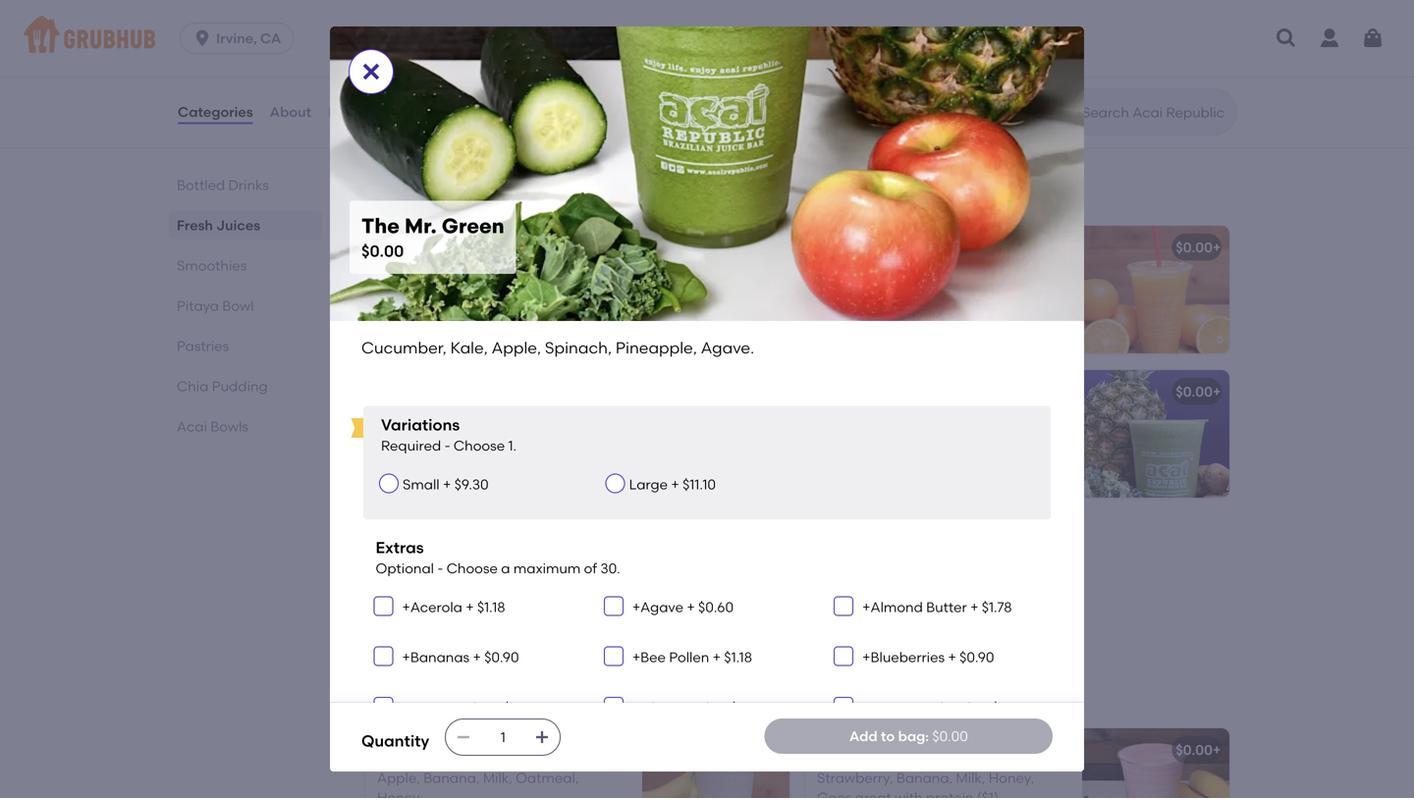 Task type: vqa. For each thing, say whether or not it's contained in the screenshot.
the right smoothies
yes



Task type: locate. For each thing, give the bounding box(es) containing it.
0 horizontal spatial of
[[584, 560, 597, 577]]

pudding
[[212, 378, 268, 395]]

+almond butter + $1.78
[[863, 599, 1012, 616]]

juice inside ginger, turmeric, cayenne pepper, orange juice, lime juice and agave
[[506, 287, 542, 304]]

0 vertical spatial spinach,
[[545, 338, 612, 358]]

cucumber, kale, apple, spinach, pineapple, agave.
[[361, 338, 754, 358], [377, 411, 595, 448]]

svg image
[[1361, 27, 1385, 50], [378, 601, 389, 612], [378, 701, 389, 713], [608, 701, 620, 713], [838, 701, 850, 713], [456, 730, 472, 745], [535, 730, 550, 745]]

2 vertical spatial pineapple,
[[377, 431, 448, 448]]

fresh down bottled
[[177, 217, 213, 234]]

milk, inside apple, banana, milk, oatmeal, honey.
[[483, 770, 512, 787]]

cucumber, kale, apple, spinach, pineapple, agave. up $9.30
[[377, 411, 595, 448]]

guarana diet image
[[642, 12, 790, 140]]

oj
[[434, 528, 454, 545]]

1 banana, from the left
[[424, 770, 480, 787]]

honey,
[[989, 770, 1034, 787]]

smoothies
[[177, 257, 247, 274], [361, 683, 470, 708]]

1 horizontal spatial of
[[1030, 267, 1043, 284]]

orange down acerola
[[377, 556, 428, 572]]

banana, inside apple, banana, milk, oatmeal, honey.
[[424, 770, 480, 787]]

juice
[[872, 239, 909, 256], [506, 287, 542, 304]]

pepper,
[[557, 267, 609, 284]]

of inside oranges squeezed right in front of you.
[[1030, 267, 1043, 284]]

0 vertical spatial fresh
[[361, 180, 417, 205]]

orange up "oranges"
[[817, 239, 869, 256]]

the
[[361, 214, 400, 239]]

right
[[945, 267, 976, 284]]

apple, down lime at the top left
[[492, 338, 541, 358]]

$0.90 up nibs
[[484, 649, 519, 666]]

banana, inside the strawberry, banana, milk, honey, goes great with protein ($1)
[[897, 770, 953, 787]]

variations
[[381, 416, 460, 435]]

0 horizontal spatial banana,
[[424, 770, 480, 787]]

choose inside 'extras optional - choose a maximum of 30.'
[[447, 560, 498, 577]]

protein
[[926, 790, 974, 799]]

the mr. green image
[[642, 370, 790, 498]]

cucumber, kale, apple, spinach, pineapple, agave. button
[[365, 370, 790, 498]]

0 horizontal spatial juice
[[506, 287, 542, 304]]

search icon image
[[1051, 100, 1075, 124]]

+bee pollen + $1.18
[[632, 649, 752, 666]]

of right "front"
[[1030, 267, 1043, 284]]

svg image
[[1275, 27, 1298, 50], [193, 28, 212, 48], [359, 60, 383, 83], [608, 601, 620, 612], [838, 601, 850, 612], [378, 651, 389, 663], [608, 651, 620, 663], [838, 651, 850, 663]]

svg image inside 'irvine, ca' button
[[193, 28, 212, 48]]

0 horizontal spatial ginger
[[377, 239, 423, 256]]

- inside 'extras optional - choose a maximum of 30.'
[[437, 560, 443, 577]]

0 vertical spatial apple,
[[492, 338, 541, 358]]

chia
[[177, 378, 209, 395]]

shreds
[[932, 700, 978, 717]]

1 vertical spatial cucumber,
[[377, 411, 451, 428]]

$1.78
[[982, 599, 1012, 616]]

juices up green on the left top of the page
[[422, 180, 490, 205]]

irvine, ca button
[[180, 23, 302, 54]]

2 horizontal spatial pineapple,
[[853, 411, 924, 428]]

juices down 'drinks'
[[216, 217, 260, 234]]

0 vertical spatial smoothies
[[177, 257, 247, 274]]

0 vertical spatial of
[[1030, 267, 1043, 284]]

irvine,
[[216, 30, 257, 47]]

shot
[[489, 239, 519, 256]]

acerola oj image
[[642, 515, 790, 642]]

of inside 'extras optional - choose a maximum of 30.'
[[584, 560, 597, 577]]

0 horizontal spatial $0.90
[[484, 649, 519, 666]]

0 vertical spatial fresh juices
[[361, 180, 490, 205]]

acai
[[177, 418, 207, 435]]

svg image for irvine, ca
[[193, 28, 212, 48]]

cucumber, up 'required'
[[377, 411, 451, 428]]

$1.18
[[477, 599, 505, 616], [724, 649, 752, 666], [504, 700, 532, 717], [731, 700, 759, 717]]

cucumber, kale, apple, spinach, pineapple, agave. down agave
[[361, 338, 754, 358]]

orange down the "ginger,"
[[377, 287, 428, 304]]

0 vertical spatial $0.60
[[698, 599, 734, 616]]

1 horizontal spatial fresh juices
[[361, 180, 490, 205]]

$0.60 right shreds
[[992, 700, 1028, 717]]

cucumber, down juice,
[[361, 338, 447, 358]]

0 horizontal spatial juices
[[216, 217, 260, 234]]

$0.00 +
[[736, 239, 781, 256], [1176, 239, 1221, 256], [1176, 384, 1221, 400], [736, 742, 781, 759], [1176, 742, 1221, 759]]

spinach, inside the 'cucumber, kale, apple, spinach, pineapple, agave.'
[[537, 411, 595, 428]]

- down oj at the bottom
[[437, 560, 443, 577]]

ms. detox image
[[1082, 370, 1230, 498]]

oatmeal
[[421, 742, 481, 759]]

smoothies down +bananas
[[361, 683, 470, 708]]

butter
[[926, 599, 967, 616]]

ginger, turmeric, cayenne pepper, orange juice, lime juice and agave
[[377, 267, 618, 304]]

smoothies up pitaya bowl
[[177, 257, 247, 274]]

svg image for +blueberries
[[838, 651, 850, 663]]

milk,
[[483, 770, 512, 787], [956, 770, 986, 787]]

svg image for +almond butter
[[838, 601, 850, 612]]

$0.00 for ginger, turmeric, cayenne pepper, orange juice, lime juice and agave
[[736, 239, 773, 256]]

1 vertical spatial smoothies
[[361, 683, 470, 708]]

- down variations
[[445, 438, 450, 454]]

0 vertical spatial and
[[546, 287, 572, 304]]

$0.00 for oranges squeezed right in front of you.
[[1176, 239, 1213, 256]]

0 vertical spatial ginger
[[377, 239, 423, 256]]

$1.18 up 'input item quantity' number field
[[504, 700, 532, 717]]

+acerola + $1.18
[[402, 599, 505, 616]]

goes
[[817, 790, 852, 799]]

0 horizontal spatial -
[[437, 560, 443, 577]]

guarana diet
[[377, 25, 468, 42]]

bowl
[[222, 298, 254, 314]]

1 horizontal spatial $0.90
[[960, 649, 995, 666]]

svg image for +agave
[[608, 601, 620, 612]]

1 vertical spatial orange
[[377, 287, 428, 304]]

$0.90 down $1.78
[[960, 649, 995, 666]]

$0.60 up +bee pollen + $1.18
[[698, 599, 734, 616]]

apple, up honey.
[[377, 770, 420, 787]]

svg image for +bee pollen
[[608, 651, 620, 663]]

1 horizontal spatial juice
[[872, 239, 909, 256]]

$1.18 for +chia seeds + $1.18
[[731, 700, 759, 717]]

of left 30.
[[584, 560, 597, 577]]

1 horizontal spatial milk,
[[956, 770, 986, 787]]

1 vertical spatial $0.60
[[992, 700, 1028, 717]]

choose left a
[[447, 560, 498, 577]]

0 horizontal spatial pineapple,
[[377, 431, 448, 448]]

0 vertical spatial juice
[[872, 239, 909, 256]]

1 horizontal spatial -
[[445, 438, 450, 454]]

1 vertical spatial spinach,
[[537, 411, 595, 428]]

cayenne
[[494, 267, 554, 284]]

banana, up with
[[897, 770, 953, 787]]

add to bag: $0.00
[[849, 728, 968, 745]]

small
[[403, 476, 440, 493]]

0 vertical spatial choose
[[454, 438, 505, 454]]

apple, up 1.
[[490, 411, 534, 428]]

1 horizontal spatial $0.60
[[992, 700, 1028, 717]]

1 vertical spatial -
[[437, 560, 443, 577]]

fresh juices up mr.
[[361, 180, 490, 205]]

banana, for oatmeal
[[424, 770, 480, 787]]

2 milk, from the left
[[956, 770, 986, 787]]

-
[[445, 438, 450, 454], [437, 560, 443, 577]]

apple oatmeal
[[377, 742, 481, 759]]

green
[[442, 214, 504, 239]]

categories button
[[177, 77, 254, 147]]

2 banana, from the left
[[897, 770, 953, 787]]

+almond
[[863, 599, 923, 616]]

- inside variations required - choose 1.
[[445, 438, 450, 454]]

0 horizontal spatial $0.60
[[698, 599, 734, 616]]

fresh juices down bottled drinks
[[177, 217, 260, 234]]

orange juice
[[817, 239, 909, 256]]

$1.18 right seeds
[[731, 700, 759, 717]]

1 vertical spatial juice
[[506, 287, 542, 304]]

0 horizontal spatial milk,
[[483, 770, 512, 787]]

1 horizontal spatial banana,
[[897, 770, 953, 787]]

milk, inside the strawberry, banana, milk, honey, goes great with protein ($1)
[[956, 770, 986, 787]]

$0.60
[[698, 599, 734, 616], [992, 700, 1028, 717]]

1 $0.90 from the left
[[484, 649, 519, 666]]

1 vertical spatial of
[[584, 560, 597, 577]]

ginger,
[[377, 267, 425, 284]]

1 horizontal spatial smoothies
[[361, 683, 470, 708]]

juice up squeezed
[[872, 239, 909, 256]]

juices
[[422, 180, 490, 205], [216, 217, 260, 234]]

milk, up ($1)
[[956, 770, 986, 787]]

fresh up the
[[361, 180, 417, 205]]

bottled drinks
[[177, 177, 269, 193]]

1 horizontal spatial pineapple,
[[616, 338, 697, 358]]

$1.18 right "pollen"
[[724, 649, 752, 666]]

1 vertical spatial fresh
[[177, 217, 213, 234]]

ginger turmeric shot image
[[642, 226, 790, 354]]

0 vertical spatial cucumber, kale, apple, spinach, pineapple, agave.
[[361, 338, 754, 358]]

1 horizontal spatial juices
[[422, 180, 490, 205]]

choose left 1.
[[454, 438, 505, 454]]

extras optional - choose a maximum of 30.
[[376, 538, 620, 577]]

small + $9.30
[[403, 476, 489, 493]]

main navigation navigation
[[0, 0, 1414, 77]]

2 vertical spatial apple,
[[377, 770, 420, 787]]

$0.00 + for strawberry, banana, milk, honey, goes great with protein ($1)
[[1176, 742, 1221, 759]]

$0.00 for apple, banana, milk, oatmeal, honey.
[[736, 742, 773, 759]]

$0.00 + for oranges squeezed right in front of you.
[[1176, 239, 1221, 256]]

juice down cayenne
[[506, 287, 542, 304]]

apple,
[[492, 338, 541, 358], [490, 411, 534, 428], [377, 770, 420, 787]]

choose inside variations required - choose 1.
[[454, 438, 505, 454]]

in
[[980, 267, 991, 284]]

$0.00 + for kale, pineapple, ginger and agave.
[[1176, 384, 1221, 400]]

0 vertical spatial pineapple,
[[616, 338, 697, 358]]

1 milk, from the left
[[483, 770, 512, 787]]

0 horizontal spatial smoothies
[[177, 257, 247, 274]]

a
[[501, 560, 510, 577]]

to
[[881, 728, 895, 745]]

orange inside ginger, turmeric, cayenne pepper, orange juice, lime juice and agave
[[377, 287, 428, 304]]

banana, for smoothie
[[897, 770, 953, 787]]

classic smoothie image
[[1082, 729, 1230, 799]]

0 horizontal spatial and
[[546, 287, 572, 304]]

acerola,
[[475, 556, 531, 572]]

1 vertical spatial apple,
[[490, 411, 534, 428]]

0 horizontal spatial fresh juices
[[177, 217, 260, 234]]

fresh
[[361, 180, 417, 205], [177, 217, 213, 234]]

1 horizontal spatial and
[[976, 411, 1002, 428]]

banana, down oatmeal
[[424, 770, 480, 787]]

maximum
[[514, 560, 581, 577]]

variations required - choose 1.
[[381, 416, 517, 454]]

$0.00
[[736, 239, 773, 256], [1176, 239, 1213, 256], [361, 242, 404, 261], [1176, 384, 1213, 400], [932, 728, 968, 745], [736, 742, 773, 759], [1176, 742, 1213, 759]]

0 vertical spatial cucumber,
[[361, 338, 447, 358]]

1 vertical spatial choose
[[447, 560, 498, 577]]

smoothie
[[870, 742, 934, 759]]

pitaya bowl
[[177, 298, 254, 314]]

spinach,
[[545, 338, 612, 358], [537, 411, 595, 428]]

1 vertical spatial ginger
[[927, 411, 973, 428]]

0 vertical spatial orange
[[817, 239, 869, 256]]

0 vertical spatial -
[[445, 438, 450, 454]]

ginger
[[377, 239, 423, 256], [927, 411, 973, 428]]

the mr. green $0.00
[[361, 214, 504, 261]]

+chia
[[632, 700, 672, 717]]

milk, down 'input item quantity' number field
[[483, 770, 512, 787]]

1 vertical spatial cucumber, kale, apple, spinach, pineapple, agave.
[[377, 411, 595, 448]]

+cacao
[[402, 700, 456, 717]]

acerola oj
[[377, 528, 454, 545]]

honey.
[[377, 790, 422, 799]]

choose
[[454, 438, 505, 454], [447, 560, 498, 577]]

2 $0.90 from the left
[[960, 649, 995, 666]]

1 horizontal spatial fresh
[[361, 180, 417, 205]]

about
[[270, 103, 311, 120]]

1 vertical spatial pineapple,
[[853, 411, 924, 428]]

2 vertical spatial orange
[[377, 556, 428, 572]]



Task type: describe. For each thing, give the bounding box(es) containing it.
choose for extras
[[447, 560, 498, 577]]

classic smoothie
[[817, 742, 934, 759]]

+agave
[[632, 599, 684, 616]]

cucumber, kale, apple, spinach, pineapple, agave. inside cucumber, kale, apple, spinach, pineapple, agave. button
[[377, 411, 595, 448]]

milk, for oatmeal,
[[483, 770, 512, 787]]

strawberry, banana, milk, honey, goes great with protein ($1)
[[817, 770, 1034, 799]]

bag:
[[898, 728, 929, 745]]

+bee
[[632, 649, 666, 666]]

diet
[[441, 25, 468, 42]]

large
[[629, 476, 668, 493]]

you.
[[817, 287, 844, 304]]

Search Acai Republic search field
[[1080, 103, 1231, 122]]

bottled
[[177, 177, 225, 193]]

agave. inside the 'cucumber, kale, apple, spinach, pineapple, agave.'
[[451, 431, 498, 448]]

$11.10
[[683, 476, 716, 493]]

juice,
[[432, 287, 467, 304]]

1 vertical spatial fresh juices
[[177, 217, 260, 234]]

oranges squeezed right in front of you.
[[817, 267, 1043, 304]]

svg image inside main navigation navigation
[[1361, 27, 1385, 50]]

and inside ginger, turmeric, cayenne pepper, orange juice, lime juice and agave
[[546, 287, 572, 304]]

milk, for honey,
[[956, 770, 986, 787]]

$2.38
[[743, 25, 778, 42]]

1.
[[508, 438, 517, 454]]

add
[[849, 728, 878, 745]]

kale, pineapple, ginger and agave.
[[817, 411, 1052, 428]]

svg image for +bananas
[[378, 651, 389, 663]]

+blueberries
[[863, 649, 945, 666]]

great
[[855, 790, 892, 799]]

cucumber, inside button
[[377, 411, 451, 428]]

acai bowls
[[177, 418, 249, 435]]

apple oatmeal image
[[642, 729, 790, 799]]

front
[[995, 267, 1026, 284]]

+bananas + $0.90
[[402, 649, 519, 666]]

squeezed
[[878, 267, 942, 284]]

mr.
[[405, 214, 437, 239]]

apple, inside cucumber, kale, apple, spinach, pineapple, agave. button
[[490, 411, 534, 428]]

pitaya
[[177, 298, 219, 314]]

lime
[[470, 287, 502, 304]]

+coconut shreds + $0.60
[[863, 700, 1028, 717]]

$0.90 for +bananas + $0.90
[[484, 649, 519, 666]]

orange for orange juice
[[817, 239, 869, 256]]

0 vertical spatial juices
[[422, 180, 490, 205]]

turmeric
[[426, 239, 486, 256]]

($1)
[[977, 790, 999, 799]]

turmeric,
[[428, 267, 490, 284]]

+coconut
[[863, 700, 929, 717]]

guarana
[[377, 25, 438, 42]]

Input item quantity number field
[[481, 720, 525, 755]]

agave
[[575, 287, 618, 304]]

+chia seeds + $1.18
[[632, 700, 759, 717]]

pastries
[[177, 338, 229, 355]]

acerola
[[377, 528, 430, 545]]

apple
[[377, 742, 418, 759]]

apple, inside apple, banana, milk, oatmeal, honey.
[[377, 770, 420, 787]]

- for variations
[[445, 438, 450, 454]]

$0.00 inside the mr. green $0.00
[[361, 242, 404, 261]]

$1.18 down a
[[477, 599, 505, 616]]

$0.00 for kale, pineapple, ginger and agave.
[[1176, 384, 1213, 400]]

orange for orange juice, acerola, agave.
[[377, 556, 428, 572]]

pineapple, inside the 'cucumber, kale, apple, spinach, pineapple, agave.'
[[377, 431, 448, 448]]

drinks
[[228, 177, 269, 193]]

$9.30
[[454, 476, 489, 493]]

seeds
[[676, 700, 716, 717]]

1 vertical spatial juices
[[216, 217, 260, 234]]

large + $11.10
[[629, 476, 716, 493]]

orange juice image
[[1082, 226, 1230, 354]]

ginger turmeric shot
[[377, 239, 519, 256]]

extras
[[376, 538, 424, 557]]

1 vertical spatial and
[[976, 411, 1002, 428]]

$0.90 for +blueberries + $0.90
[[960, 649, 995, 666]]

irvine, ca
[[216, 30, 281, 47]]

- for extras
[[437, 560, 443, 577]]

+agave + $0.60
[[632, 599, 734, 616]]

with
[[895, 790, 923, 799]]

required
[[381, 438, 441, 454]]

choose for variations
[[454, 438, 505, 454]]

$0.00 + for apple, banana, milk, oatmeal, honey.
[[736, 742, 781, 759]]

+blueberries + $0.90
[[863, 649, 995, 666]]

+acerola
[[402, 599, 462, 616]]

chia pudding
[[177, 378, 268, 395]]

$0.00 for strawberry, banana, milk, honey, goes great with protein ($1)
[[1176, 742, 1213, 759]]

orange juice, acerola, agave.
[[377, 556, 581, 572]]

reviews
[[328, 103, 383, 120]]

kale, inside the 'cucumber, kale, apple, spinach, pineapple, agave.'
[[455, 411, 487, 428]]

strawberry,
[[817, 770, 893, 787]]

categories
[[178, 103, 253, 120]]

juice,
[[432, 556, 472, 572]]

$1.18 for +bee pollen + $1.18
[[724, 649, 752, 666]]

oatmeal,
[[516, 770, 579, 787]]

+bananas
[[402, 649, 470, 666]]

$1.18 for +cacao nibs + $1.18
[[504, 700, 532, 717]]

optional
[[376, 560, 434, 577]]

1 horizontal spatial ginger
[[927, 411, 973, 428]]

0 horizontal spatial fresh
[[177, 217, 213, 234]]

reviews button
[[327, 77, 384, 147]]

30.
[[601, 560, 620, 577]]

nibs
[[460, 700, 489, 717]]

ca
[[260, 30, 281, 47]]

+cacao nibs + $1.18
[[402, 700, 532, 717]]

$0.00 + for ginger, turmeric, cayenne pepper, orange juice, lime juice and agave
[[736, 239, 781, 256]]



